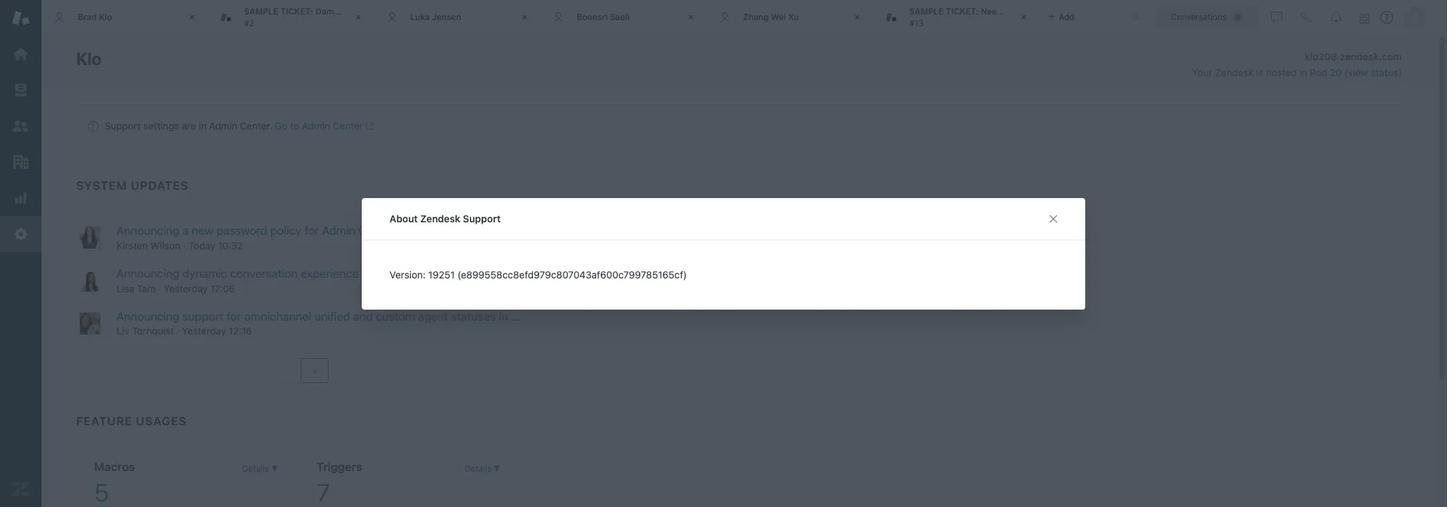 Task type: describe. For each thing, give the bounding box(es) containing it.
today 10:32
[[189, 240, 243, 251]]

details for 7
[[465, 464, 492, 474]]

announcing dynamic conversation experience with zendesk bots
[[116, 267, 459, 281]]

boonsri saeli
[[577, 12, 630, 22]]

klo208
[[1305, 51, 1337, 62]]

7
[[317, 479, 330, 507]]

macros
[[94, 460, 135, 474]]

sample ticket: need less items than ordered #13
[[909, 6, 1100, 28]]

ordered
[[1068, 6, 1100, 17]]

17:05
[[210, 283, 235, 294]]

about
[[390, 212, 418, 224]]

zendesk inside about zendesk support dialog
[[420, 212, 460, 224]]

a
[[182, 224, 189, 238]]

about zendesk support
[[390, 212, 501, 224]]

support settings are in admin center.
[[105, 120, 272, 132]]

conversations button
[[1156, 6, 1259, 28]]

system updates
[[76, 179, 189, 193]]

items
[[1023, 6, 1046, 17]]

tabs tab list
[[42, 0, 1117, 35]]

close image for zhang wei xu
[[850, 10, 864, 24]]

with
[[362, 267, 384, 281]]

.zendesk.com
[[1337, 51, 1402, 62]]

0 vertical spatial for
[[305, 224, 319, 238]]

)
[[1399, 67, 1402, 78]]

is
[[1256, 67, 1264, 78]]

and
[[353, 310, 373, 323]]

version:
[[390, 269, 426, 280]]

#2
[[244, 18, 254, 28]]

wei
[[771, 12, 786, 22]]

yesterday 12:16
[[182, 325, 252, 337]]

announcing a new password policy for admin center
[[116, 224, 394, 238]]

admin left center.
[[209, 120, 237, 132]]

about zendesk support dialog
[[362, 198, 1085, 309]]

10:32
[[218, 240, 243, 251]]

pod
[[1310, 67, 1327, 78]]

sample for #2
[[244, 6, 278, 17]]

settings
[[143, 120, 179, 132]]

triggers
[[317, 460, 362, 474]]

are
[[182, 120, 196, 132]]

zendesk image
[[12, 480, 30, 498]]

today
[[189, 240, 215, 251]]

yesterday 17:05
[[164, 283, 235, 294]]

triggers 7
[[317, 460, 362, 507]]

to
[[290, 120, 299, 132]]

macros 5
[[94, 460, 135, 507]]

bots
[[435, 267, 459, 281]]

status containing support settings are in admin center.
[[76, 105, 1402, 148]]

tam
[[137, 283, 156, 294]]

status
[[1371, 67, 1399, 78]]

center.
[[240, 120, 272, 132]]

12:16
[[229, 325, 252, 337]]

pod 20 link
[[1310, 67, 1344, 78]]

ticket: for damaged
[[280, 6, 313, 17]]

announcing support for omnichannel unified and custom agent statuses in explore live reporting
[[116, 310, 622, 323]]

feature
[[76, 415, 132, 429]]

1 vertical spatial for
[[227, 310, 241, 323]]

unified
[[314, 310, 350, 323]]

xu
[[788, 12, 799, 22]]

need
[[981, 6, 1002, 17]]

5
[[94, 479, 109, 507]]

sample ticket: damaged product #2
[[244, 6, 389, 28]]

lisa
[[116, 283, 134, 294]]

tab containing sample ticket: damaged product
[[208, 0, 389, 35]]

liv tornquist
[[116, 325, 174, 337]]

version: 19251 (e899558cc8efd979c807043af600c799785165cf)
[[390, 269, 687, 280]]

usages
[[136, 415, 187, 429]]

view
[[1348, 67, 1368, 78]]

2 vertical spatial zendesk
[[387, 267, 432, 281]]

brad klo
[[78, 12, 112, 22]]

yesterday for dynamic
[[164, 283, 208, 294]]

details for 5
[[242, 464, 269, 474]]

customers image
[[12, 117, 30, 135]]

(opens in a new tab) image
[[363, 122, 374, 130]]

less
[[1004, 6, 1021, 17]]

luka
[[410, 12, 430, 22]]

▼ for 7
[[494, 464, 500, 474]]

luka jensen tab
[[374, 0, 541, 35]]

tab containing sample ticket: need less items than ordered
[[873, 0, 1100, 35]]

go
[[275, 120, 288, 132]]

1 vertical spatial klo
[[76, 49, 102, 69]]

announcing for announcing dynamic conversation experience with zendesk bots
[[116, 267, 179, 281]]

password
[[216, 224, 267, 238]]

0 vertical spatial center
[[333, 120, 363, 132]]

conversation
[[230, 267, 298, 281]]

1 vertical spatial in
[[199, 120, 206, 132]]



Task type: vqa. For each thing, say whether or not it's contained in the screenshot.
bottommost "Announcing"
yes



Task type: locate. For each thing, give the bounding box(es) containing it.
0 horizontal spatial ▼
[[272, 464, 278, 474]]

for
[[305, 224, 319, 238], [227, 310, 241, 323]]

› button
[[301, 359, 329, 384]]

1 horizontal spatial for
[[305, 224, 319, 238]]

details ▼ for 5
[[242, 464, 278, 474]]

dynamic
[[182, 267, 227, 281]]

2 announcing from the top
[[116, 267, 179, 281]]

0 vertical spatial yesterday
[[164, 283, 208, 294]]

0 horizontal spatial support
[[105, 120, 141, 132]]

0 horizontal spatial details
[[242, 464, 269, 474]]

0 horizontal spatial ticket:
[[280, 6, 313, 17]]

view status link
[[1348, 67, 1399, 78]]

details ▼ for 7
[[465, 464, 500, 474]]

center
[[333, 120, 363, 132], [358, 224, 394, 238]]

damaged
[[315, 6, 354, 17]]

for right policy
[[305, 224, 319, 238]]

live
[[553, 310, 571, 323]]

close image inside zhang wei xu tab
[[850, 10, 864, 24]]

support
[[182, 310, 224, 323]]

ticket: left damaged
[[280, 6, 313, 17]]

kirsten
[[116, 240, 148, 251]]

center up with
[[358, 224, 394, 238]]

details ▼
[[242, 464, 278, 474], [465, 464, 500, 474]]

0 horizontal spatial in
[[199, 120, 206, 132]]

1 horizontal spatial sample
[[909, 6, 944, 17]]

admin
[[209, 120, 237, 132], [302, 120, 330, 132], [322, 224, 355, 238]]

admin image
[[12, 225, 30, 243]]

sample up "#13"
[[909, 6, 944, 17]]

in left explore
[[499, 310, 508, 323]]

zendesk left is
[[1215, 67, 1254, 78]]

2 vertical spatial announcing
[[116, 310, 179, 323]]

›
[[313, 366, 317, 377]]

1 ▼ from the left
[[272, 464, 278, 474]]

policy
[[270, 224, 302, 238]]

2 details from the left
[[465, 464, 492, 474]]

feature usages
[[76, 415, 187, 429]]

3 close image from the left
[[850, 10, 864, 24]]

0 horizontal spatial tab
[[208, 0, 389, 35]]

in
[[1300, 67, 1307, 78], [199, 120, 206, 132], [499, 310, 508, 323]]

1 horizontal spatial ticket:
[[946, 6, 979, 17]]

20
[[1330, 67, 1342, 78]]

status
[[76, 105, 1402, 148]]

2 horizontal spatial in
[[1300, 67, 1307, 78]]

1 horizontal spatial close image
[[684, 10, 698, 24]]

announcing for announcing a new password policy for admin center
[[116, 224, 179, 238]]

19251
[[428, 269, 455, 280]]

in inside klo208 .zendesk.com your zendesk is hosted in pod 20 ( view status )
[[1300, 67, 1307, 78]]

close image
[[351, 10, 365, 24], [518, 10, 532, 24], [1017, 10, 1031, 24], [1048, 213, 1059, 224]]

than
[[1048, 6, 1066, 17]]

close image
[[185, 10, 199, 24], [684, 10, 698, 24], [850, 10, 864, 24]]

system
[[76, 179, 127, 193]]

close image inside brad klo "tab"
[[185, 10, 199, 24]]

get help image
[[1381, 11, 1393, 24]]

announcing up liv tornquist
[[116, 310, 179, 323]]

0 horizontal spatial for
[[227, 310, 241, 323]]

1 close image from the left
[[185, 10, 199, 24]]

1 horizontal spatial in
[[499, 310, 508, 323]]

(
[[1344, 67, 1348, 78]]

announcing up tam
[[116, 267, 179, 281]]

kirsten wilson
[[116, 240, 181, 251]]

zendesk right with
[[387, 267, 432, 281]]

new
[[192, 224, 213, 238]]

0 vertical spatial announcing
[[116, 224, 179, 238]]

your
[[1192, 67, 1212, 78]]

klo
[[99, 12, 112, 22], [76, 49, 102, 69]]

omnichannel
[[244, 310, 311, 323]]

tab
[[208, 0, 389, 35], [873, 0, 1100, 35]]

center right to at the left top of the page
[[333, 120, 363, 132]]

close image for boonsri saeli
[[684, 10, 698, 24]]

2 ▼ from the left
[[494, 464, 500, 474]]

1 details ▼ from the left
[[242, 464, 278, 474]]

1 sample from the left
[[244, 6, 278, 17]]

hosted
[[1266, 67, 1297, 78]]

tornquist
[[132, 325, 174, 337]]

(e899558cc8efd979c807043af600c799785165cf)
[[457, 269, 687, 280]]

announcing up kirsten wilson
[[116, 224, 179, 238]]

1 horizontal spatial ▼
[[494, 464, 500, 474]]

▼ for 5
[[272, 464, 278, 474]]

ticket: inside sample ticket: damaged product #2
[[280, 6, 313, 17]]

2 horizontal spatial close image
[[850, 10, 864, 24]]

support inside dialog
[[463, 212, 501, 224]]

sample
[[244, 6, 278, 17], [909, 6, 944, 17]]

brad
[[78, 12, 97, 22]]

0 horizontal spatial close image
[[185, 10, 199, 24]]

luka jensen
[[410, 12, 461, 22]]

go to admin center link
[[275, 120, 374, 132]]

klo down brad
[[76, 49, 102, 69]]

wilson
[[150, 240, 181, 251]]

ticket: inside sample ticket: need less items than ordered #13
[[946, 6, 979, 17]]

klo208 .zendesk.com your zendesk is hosted in pod 20 ( view status )
[[1192, 51, 1402, 78]]

views image
[[12, 81, 30, 99]]

in right are
[[199, 120, 206, 132]]

sample inside sample ticket: need less items than ordered #13
[[909, 6, 944, 17]]

liv
[[116, 325, 129, 337]]

reporting image
[[12, 189, 30, 207]]

ticket: for need
[[946, 6, 979, 17]]

0 vertical spatial support
[[105, 120, 141, 132]]

jensen
[[432, 12, 461, 22]]

1 vertical spatial support
[[463, 212, 501, 224]]

saeli
[[610, 12, 630, 22]]

klo right brad
[[99, 12, 112, 22]]

0 vertical spatial in
[[1300, 67, 1307, 78]]

admin right to at the left top of the page
[[302, 120, 330, 132]]

1 announcing from the top
[[116, 224, 179, 238]]

zhang wei xu tab
[[707, 0, 873, 35]]

close image inside about zendesk support dialog
[[1048, 213, 1059, 224]]

organizations image
[[12, 153, 30, 171]]

close image left "#13"
[[850, 10, 864, 24]]

zendesk products image
[[1360, 14, 1370, 23]]

1 horizontal spatial details ▼
[[465, 464, 500, 474]]

brad klo tab
[[42, 0, 208, 35]]

experience
[[301, 267, 359, 281]]

klo inside "tab"
[[99, 12, 112, 22]]

details
[[242, 464, 269, 474], [465, 464, 492, 474]]

boonsri
[[577, 12, 608, 22]]

custom
[[376, 310, 415, 323]]

get started image
[[12, 45, 30, 63]]

1 tab from the left
[[208, 0, 389, 35]]

2 tab from the left
[[873, 0, 1100, 35]]

for up 12:16 at left
[[227, 310, 241, 323]]

product
[[356, 6, 389, 17]]

in left the pod
[[1300, 67, 1307, 78]]

statuses
[[451, 310, 496, 323]]

conversations
[[1171, 11, 1227, 22]]

close image for brad klo
[[185, 10, 199, 24]]

3 announcing from the top
[[116, 310, 179, 323]]

lisa tam
[[116, 283, 156, 294]]

0 vertical spatial klo
[[99, 12, 112, 22]]

sample up #2
[[244, 6, 278, 17]]

explore
[[511, 310, 550, 323]]

agent
[[418, 310, 448, 323]]

close image left zhang
[[684, 10, 698, 24]]

▼
[[272, 464, 278, 474], [494, 464, 500, 474]]

close image inside boonsri saeli tab
[[684, 10, 698, 24]]

0 horizontal spatial sample
[[244, 6, 278, 17]]

yesterday down dynamic
[[164, 283, 208, 294]]

ticket: left need
[[946, 6, 979, 17]]

2 sample from the left
[[909, 6, 944, 17]]

zendesk
[[1215, 67, 1254, 78], [420, 212, 460, 224], [387, 267, 432, 281]]

2 ticket: from the left
[[946, 6, 979, 17]]

yesterday down support
[[182, 325, 226, 337]]

yesterday for support
[[182, 325, 226, 337]]

zendesk inside klo208 .zendesk.com your zendesk is hosted in pod 20 ( view status )
[[1215, 67, 1254, 78]]

#13
[[909, 18, 924, 28]]

zendesk right about
[[420, 212, 460, 224]]

announcing for announcing support for omnichannel unified and custom agent statuses in explore live reporting
[[116, 310, 179, 323]]

2 details ▼ from the left
[[465, 464, 500, 474]]

1 vertical spatial announcing
[[116, 267, 179, 281]]

main element
[[0, 0, 42, 507]]

sample inside sample ticket: damaged product #2
[[244, 6, 278, 17]]

zhang wei xu
[[743, 12, 799, 22]]

zhang
[[743, 12, 769, 22]]

1 ticket: from the left
[[280, 6, 313, 17]]

1 vertical spatial yesterday
[[182, 325, 226, 337]]

updates
[[131, 179, 189, 193]]

reporting
[[574, 310, 622, 323]]

admin up experience
[[322, 224, 355, 238]]

1 vertical spatial center
[[358, 224, 394, 238]]

1 horizontal spatial tab
[[873, 0, 1100, 35]]

1 vertical spatial zendesk
[[420, 212, 460, 224]]

1 horizontal spatial details
[[465, 464, 492, 474]]

0 horizontal spatial details ▼
[[242, 464, 278, 474]]

support
[[105, 120, 141, 132], [463, 212, 501, 224]]

zendesk support image
[[12, 9, 30, 27]]

0 vertical spatial zendesk
[[1215, 67, 1254, 78]]

2 vertical spatial in
[[499, 310, 508, 323]]

1 horizontal spatial support
[[463, 212, 501, 224]]

2 close image from the left
[[684, 10, 698, 24]]

go to admin center
[[275, 120, 363, 132]]

1 details from the left
[[242, 464, 269, 474]]

ticket:
[[280, 6, 313, 17], [946, 6, 979, 17]]

sample for #13
[[909, 6, 944, 17]]

close image left #2
[[185, 10, 199, 24]]

boonsri saeli tab
[[541, 0, 707, 35]]

close image inside luka jensen tab
[[518, 10, 532, 24]]



